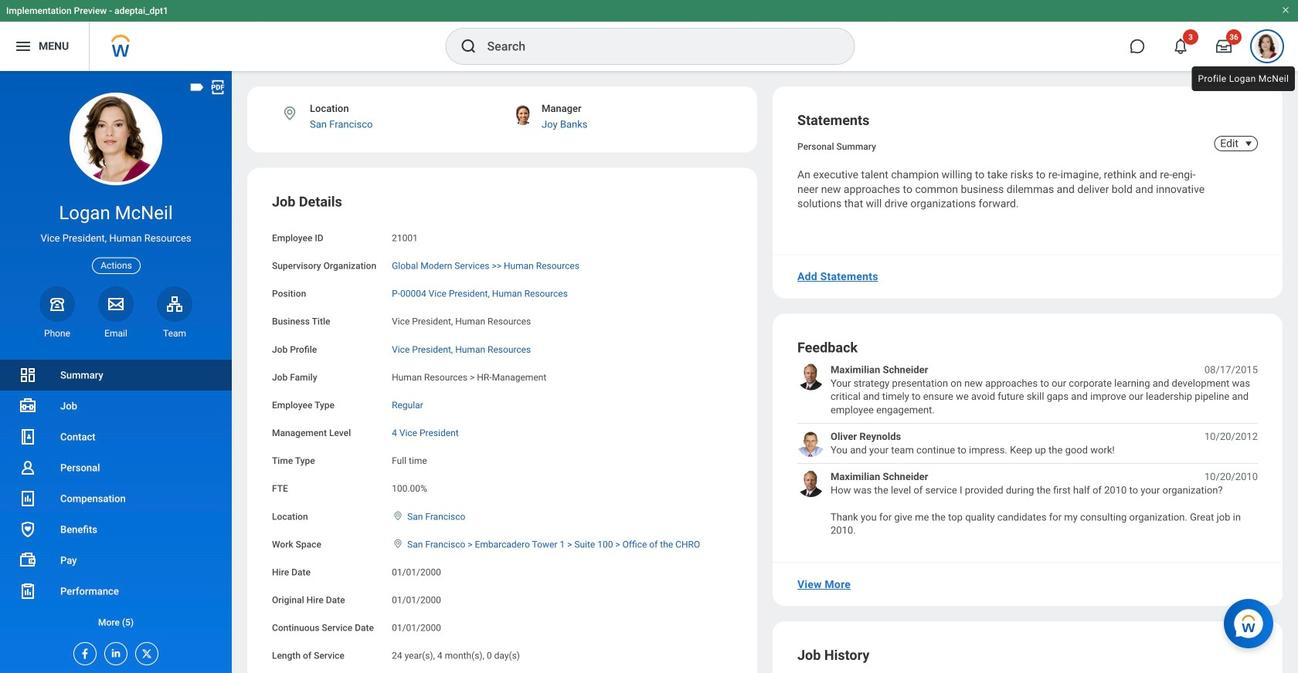 Task type: locate. For each thing, give the bounding box(es) containing it.
justify image
[[14, 37, 32, 56]]

team logan mcneil element
[[157, 328, 192, 340]]

personal summary element
[[797, 138, 876, 152]]

1 vertical spatial employee's photo (maximilian schneider) image
[[797, 471, 824, 498]]

pay image
[[19, 552, 37, 570]]

2 employee's photo (maximilian schneider) image from the top
[[797, 471, 824, 498]]

linkedin image
[[105, 644, 122, 660]]

1 vertical spatial location image
[[392, 539, 404, 550]]

benefits image
[[19, 521, 37, 539]]

job image
[[19, 397, 37, 416]]

0 vertical spatial employee's photo (maximilian schneider) image
[[797, 363, 824, 390]]

phone logan mcneil element
[[39, 328, 75, 340]]

0 vertical spatial location image
[[281, 105, 298, 122]]

1 horizontal spatial location image
[[392, 539, 404, 550]]

x image
[[136, 644, 153, 661]]

employee's photo (maximilian schneider) image up employee's photo (oliver reynolds)
[[797, 363, 824, 390]]

Search Workday  search field
[[487, 29, 823, 63]]

0 horizontal spatial location image
[[281, 105, 298, 122]]

employee's photo (oliver reynolds) image
[[797, 430, 824, 457]]

employee's photo (maximilian schneider) image
[[797, 363, 824, 390], [797, 471, 824, 498]]

employee's photo (maximilian schneider) image down employee's photo (oliver reynolds)
[[797, 471, 824, 498]]

view printable version (pdf) image
[[209, 79, 226, 96]]

location image
[[281, 105, 298, 122], [392, 539, 404, 550]]

tooltip
[[1189, 63, 1298, 94]]

banner
[[0, 0, 1298, 71]]

personal image
[[19, 459, 37, 478]]

full time element
[[392, 453, 427, 467]]

inbox large image
[[1216, 39, 1232, 54]]

group
[[272, 193, 733, 674]]

list
[[0, 360, 232, 638], [797, 363, 1258, 538]]

performance image
[[19, 583, 37, 601]]



Task type: vqa. For each thing, say whether or not it's contained in the screenshot.
'x' image
yes



Task type: describe. For each thing, give the bounding box(es) containing it.
view team image
[[165, 295, 184, 314]]

tag image
[[189, 79, 206, 96]]

email logan mcneil element
[[98, 328, 134, 340]]

facebook image
[[74, 644, 91, 661]]

mail image
[[107, 295, 125, 314]]

1 horizontal spatial list
[[797, 363, 1258, 538]]

profile logan mcneil image
[[1255, 34, 1280, 62]]

search image
[[459, 37, 478, 56]]

notifications large image
[[1173, 39, 1188, 54]]

compensation image
[[19, 490, 37, 508]]

contact image
[[19, 428, 37, 447]]

caret down image
[[1239, 138, 1258, 150]]

navigation pane region
[[0, 71, 232, 674]]

0 horizontal spatial list
[[0, 360, 232, 638]]

summary image
[[19, 366, 37, 385]]

1 employee's photo (maximilian schneider) image from the top
[[797, 363, 824, 390]]

close environment banner image
[[1281, 5, 1290, 15]]

location image
[[392, 511, 404, 522]]

phone image
[[46, 295, 68, 314]]



